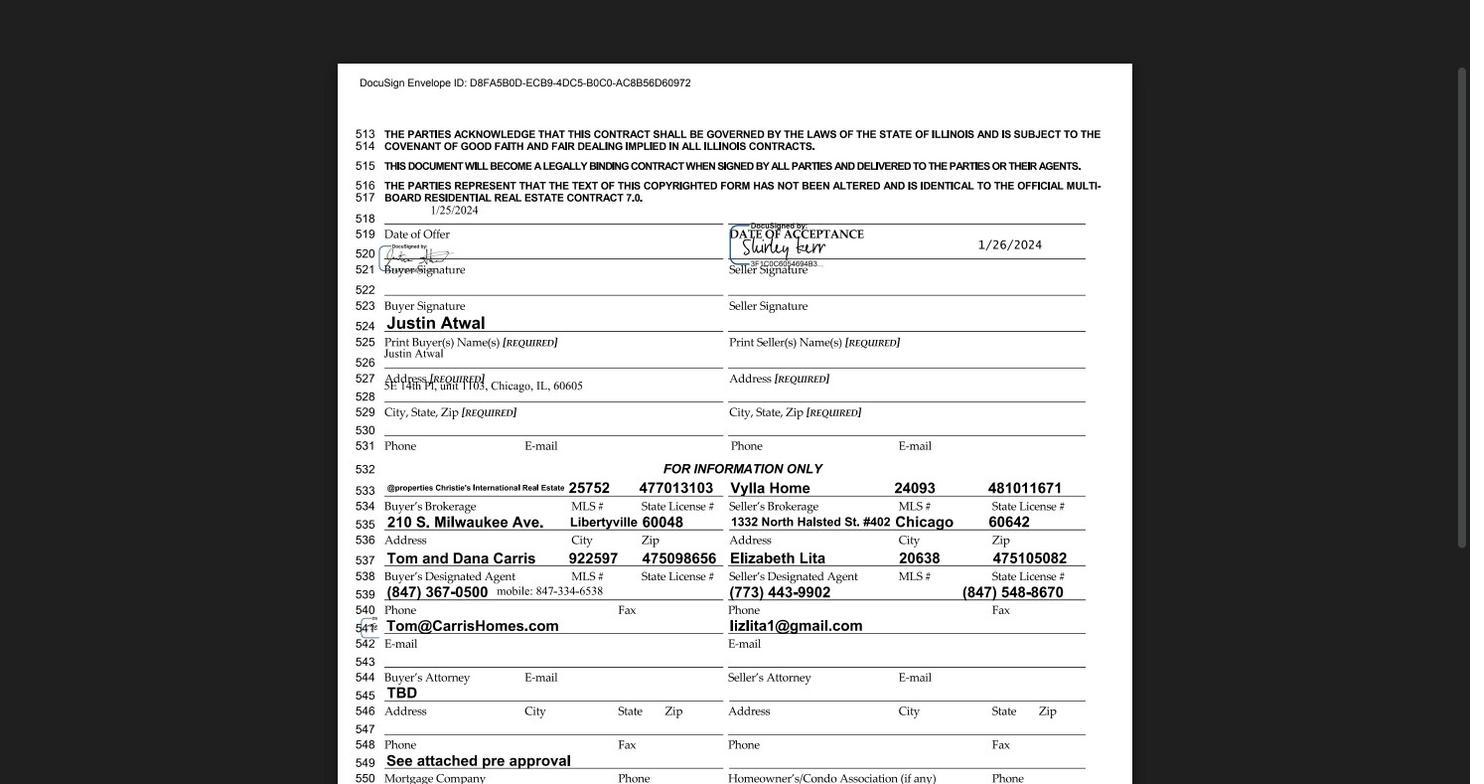 Task type: locate. For each thing, give the bounding box(es) containing it.
application
[[0, 0, 1471, 784]]

showing viewer. element
[[0, 0, 1471, 784]]

document
[[338, 64, 1133, 784]]

zoom in image
[[837, 738, 861, 762]]

fit to width image
[[797, 738, 821, 762]]

zoom out image
[[758, 738, 781, 762]]



Task type: describe. For each thing, give the bounding box(es) containing it.
pdf icon image
[[23, 23, 41, 41]]

page 1 of 1 element
[[600, 728, 748, 772]]

document inside the showing viewer. 'element'
[[338, 64, 1133, 784]]

quick sharing actions image
[[1362, 32, 1369, 36]]



Task type: vqa. For each thing, say whether or not it's contained in the screenshot.
Zoom out icon
yes



